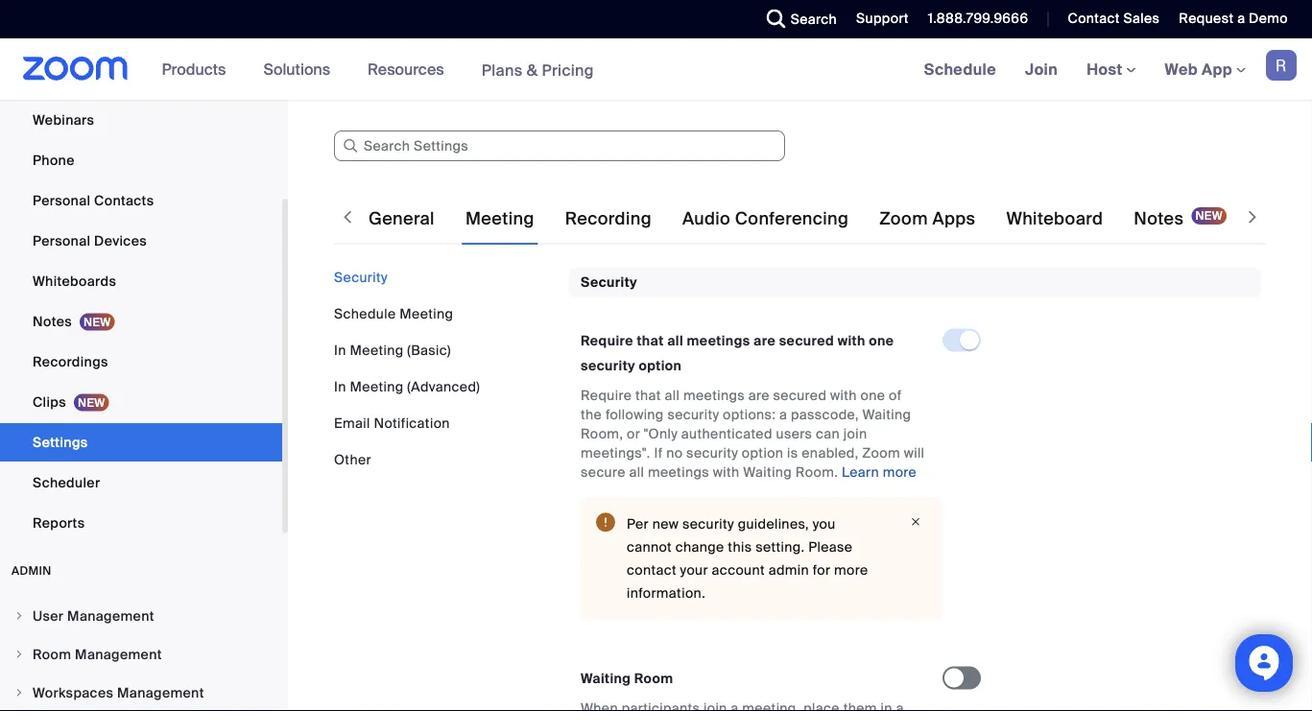 Task type: locate. For each thing, give the bounding box(es) containing it.
all for the
[[665, 387, 680, 404]]

1 vertical spatial zoom
[[862, 444, 900, 462]]

option inside require that all meetings are secured with one security option
[[639, 357, 682, 375]]

settings
[[33, 433, 88, 451]]

schedule down 1.888.799.9666 in the right of the page
[[924, 59, 996, 79]]

room inside security element
[[634, 670, 673, 688]]

1 require from the top
[[581, 332, 633, 350]]

1 vertical spatial waiting
[[743, 463, 792, 481]]

can
[[816, 425, 840, 443]]

right image
[[13, 610, 25, 622], [13, 649, 25, 660], [13, 687, 25, 699]]

all
[[667, 332, 683, 350], [665, 387, 680, 404], [629, 463, 644, 481]]

0 vertical spatial that
[[637, 332, 664, 350]]

2 right image from the top
[[13, 649, 25, 660]]

security up schedule meeting link
[[334, 268, 388, 286]]

personal
[[33, 191, 91, 209], [33, 232, 91, 250]]

1 in from the top
[[334, 341, 346, 359]]

(advanced)
[[407, 378, 480, 395]]

more down will
[[883, 463, 917, 481]]

meeting down schedule meeting
[[350, 341, 404, 359]]

admin
[[12, 563, 52, 578]]

option left is
[[742, 444, 784, 462]]

that for the
[[635, 387, 661, 404]]

zoom
[[879, 208, 928, 230], [862, 444, 900, 462]]

secured inside require that all meetings are secured with one security option
[[779, 332, 834, 350]]

meetings inside require that all meetings are secured with one security option
[[687, 332, 750, 350]]

zoom logo image
[[23, 57, 128, 81]]

0 horizontal spatial option
[[639, 357, 682, 375]]

1 vertical spatial in
[[334, 378, 346, 395]]

1 vertical spatial schedule
[[334, 305, 396, 323]]

(basic)
[[407, 341, 451, 359]]

more
[[883, 463, 917, 481], [834, 561, 868, 579]]

0 vertical spatial are
[[754, 332, 776, 350]]

side navigation navigation
[[0, 0, 288, 711]]

schedule meeting
[[334, 305, 453, 323]]

meetings".
[[581, 444, 650, 462]]

right image left 'user'
[[13, 610, 25, 622]]

0 horizontal spatial a
[[779, 406, 787, 424]]

the
[[581, 406, 602, 424]]

your
[[680, 561, 708, 579]]

banner
[[0, 38, 1312, 101]]

option up following
[[639, 357, 682, 375]]

2 vertical spatial all
[[629, 463, 644, 481]]

0 vertical spatial meetings
[[687, 332, 750, 350]]

security element
[[569, 268, 1261, 711]]

secured for require that all meetings are secured with one security option
[[779, 332, 834, 350]]

meeting for in meeting (advanced)
[[350, 378, 404, 395]]

1 horizontal spatial a
[[1237, 10, 1245, 27]]

1 right image from the top
[[13, 610, 25, 622]]

personal up whiteboards
[[33, 232, 91, 250]]

scroll right image
[[1243, 207, 1262, 227]]

0 vertical spatial option
[[639, 357, 682, 375]]

all inside require that all meetings are secured with one security option
[[667, 332, 683, 350]]

2 vertical spatial with
[[713, 463, 740, 481]]

0 vertical spatial right image
[[13, 610, 25, 622]]

3 right image from the top
[[13, 687, 25, 699]]

1 vertical spatial one
[[861, 387, 885, 404]]

1 vertical spatial meetings
[[683, 387, 745, 404]]

0 vertical spatial one
[[869, 332, 894, 350]]

1 horizontal spatial notes
[[1134, 208, 1184, 230]]

0 horizontal spatial room
[[33, 645, 71, 663]]

settings link
[[0, 423, 282, 462]]

personal menu menu
[[0, 0, 282, 544]]

are inside require that all meetings are secured with one of the following security options: a passcode, waiting room, or "only authenticated users can join meetings". if no security option is enabled, zoom will secure all meetings with waiting room.
[[748, 387, 770, 404]]

meeting for schedule meeting
[[399, 305, 453, 323]]

meeting down search settings text box
[[465, 208, 534, 230]]

1.888.799.9666
[[928, 10, 1028, 27]]

1 vertical spatial right image
[[13, 649, 25, 660]]

security
[[581, 357, 635, 375], [667, 406, 719, 424], [686, 444, 738, 462], [682, 515, 734, 533]]

2 require from the top
[[581, 387, 632, 404]]

1 horizontal spatial waiting
[[743, 463, 792, 481]]

one up of at the bottom right of page
[[869, 332, 894, 350]]

workspaces management menu item
[[0, 675, 282, 711]]

learn more
[[842, 463, 917, 481]]

learn more link
[[842, 463, 917, 481]]

1 vertical spatial management
[[75, 645, 162, 663]]

solutions
[[263, 59, 330, 79]]

0 horizontal spatial waiting
[[581, 670, 631, 688]]

contact sales
[[1068, 10, 1160, 27]]

contact
[[627, 561, 677, 579]]

right image left room management
[[13, 649, 25, 660]]

one left of at the bottom right of page
[[861, 387, 885, 404]]

will
[[904, 444, 925, 462]]

1 horizontal spatial schedule
[[924, 59, 996, 79]]

room management
[[33, 645, 162, 663]]

a up users
[[779, 406, 787, 424]]

meeting
[[465, 208, 534, 230], [399, 305, 453, 323], [350, 341, 404, 359], [350, 378, 404, 395]]

2 vertical spatial meetings
[[648, 463, 709, 481]]

one inside require that all meetings are secured with one security option
[[869, 332, 894, 350]]

plans & pricing link
[[481, 60, 594, 80], [481, 60, 594, 80]]

1 personal from the top
[[33, 191, 91, 209]]

zoom up learn more link
[[862, 444, 900, 462]]

request a demo link
[[1165, 0, 1312, 38], [1179, 10, 1288, 27]]

change
[[676, 538, 724, 556]]

0 vertical spatial a
[[1237, 10, 1245, 27]]

right image for user management
[[13, 610, 25, 622]]

more right for
[[834, 561, 868, 579]]

1 vertical spatial a
[[779, 406, 787, 424]]

notes left scroll right icon
[[1134, 208, 1184, 230]]

room down 'user'
[[33, 645, 71, 663]]

information.
[[627, 584, 706, 602]]

workspaces
[[33, 684, 114, 702]]

with
[[838, 332, 865, 350], [830, 387, 857, 404], [713, 463, 740, 481]]

2 horizontal spatial waiting
[[862, 406, 911, 424]]

support link
[[842, 0, 914, 38], [856, 10, 909, 27]]

with inside require that all meetings are secured with one security option
[[838, 332, 865, 350]]

notes
[[1134, 208, 1184, 230], [33, 312, 72, 330]]

right image inside workspaces management menu item
[[13, 687, 25, 699]]

user management menu item
[[0, 598, 282, 634]]

products button
[[162, 38, 235, 100]]

0 vertical spatial all
[[667, 332, 683, 350]]

0 vertical spatial zoom
[[879, 208, 928, 230]]

right image inside user management menu item
[[13, 610, 25, 622]]

0 vertical spatial schedule
[[924, 59, 996, 79]]

1.888.799.9666 button
[[914, 0, 1033, 38], [928, 10, 1028, 27]]

one inside require that all meetings are secured with one of the following security options: a passcode, waiting room, or "only authenticated users can join meetings". if no security option is enabled, zoom will secure all meetings with waiting room.
[[861, 387, 885, 404]]

2 personal from the top
[[33, 232, 91, 250]]

zoom inside require that all meetings are secured with one of the following security options: a passcode, waiting room, or "only authenticated users can join meetings". if no security option is enabled, zoom will secure all meetings with waiting room.
[[862, 444, 900, 462]]

menu bar
[[334, 268, 555, 469]]

security up the
[[581, 357, 635, 375]]

host
[[1087, 59, 1126, 79]]

1 vertical spatial notes
[[33, 312, 72, 330]]

in up email
[[334, 378, 346, 395]]

Search Settings text field
[[334, 131, 785, 161]]

you
[[813, 515, 836, 533]]

1 vertical spatial secured
[[773, 387, 827, 404]]

close image
[[904, 513, 927, 530]]

schedule inside meetings navigation
[[924, 59, 996, 79]]

waiting
[[862, 406, 911, 424], [743, 463, 792, 481], [581, 670, 631, 688]]

are inside require that all meetings are secured with one security option
[[754, 332, 776, 350]]

2 vertical spatial right image
[[13, 687, 25, 699]]

that
[[637, 332, 664, 350], [635, 387, 661, 404]]

with for require that all meetings are secured with one security option
[[838, 332, 865, 350]]

management for room management
[[75, 645, 162, 663]]

0 horizontal spatial more
[[834, 561, 868, 579]]

email notification
[[334, 414, 450, 432]]

are
[[754, 332, 776, 350], [748, 387, 770, 404]]

meeting up '(basic)'
[[399, 305, 453, 323]]

2 in from the top
[[334, 378, 346, 395]]

that inside require that all meetings are secured with one security option
[[637, 332, 664, 350]]

zoom apps
[[879, 208, 976, 230]]

0 horizontal spatial schedule
[[334, 305, 396, 323]]

recordings
[[33, 353, 108, 370]]

require inside require that all meetings are secured with one security option
[[581, 332, 633, 350]]

management down room management menu item
[[117, 684, 204, 702]]

schedule
[[924, 59, 996, 79], [334, 305, 396, 323]]

security down "recording"
[[581, 274, 637, 291]]

right image for workspaces management
[[13, 687, 25, 699]]

right image inside room management menu item
[[13, 649, 25, 660]]

1 vertical spatial more
[[834, 561, 868, 579]]

all for option
[[667, 332, 683, 350]]

0 vertical spatial management
[[67, 607, 154, 625]]

1 vertical spatial option
[[742, 444, 784, 462]]

reports link
[[0, 504, 282, 542]]

host button
[[1087, 59, 1136, 79]]

schedule down security link
[[334, 305, 396, 323]]

in down schedule meeting link
[[334, 341, 346, 359]]

webinars
[[33, 111, 94, 129]]

that inside require that all meetings are secured with one of the following security options: a passcode, waiting room, or "only authenticated users can join meetings". if no security option is enabled, zoom will secure all meetings with waiting room.
[[635, 387, 661, 404]]

1 vertical spatial with
[[830, 387, 857, 404]]

room management menu item
[[0, 636, 282, 673]]

profile picture image
[[1266, 50, 1297, 81]]

sales
[[1123, 10, 1160, 27]]

security up "only
[[667, 406, 719, 424]]

1 vertical spatial room
[[634, 670, 673, 688]]

0 vertical spatial secured
[[779, 332, 834, 350]]

zoom inside tabs of my account settings page tab list
[[879, 208, 928, 230]]

request a demo
[[1179, 10, 1288, 27]]

contacts
[[94, 191, 154, 209]]

&
[[527, 60, 538, 80]]

1 vertical spatial that
[[635, 387, 661, 404]]

meetings for option
[[687, 332, 750, 350]]

1 vertical spatial all
[[665, 387, 680, 404]]

0 vertical spatial require
[[581, 332, 633, 350]]

management for user management
[[67, 607, 154, 625]]

require for the
[[581, 387, 632, 404]]

0 horizontal spatial security
[[334, 268, 388, 286]]

management up workspaces management
[[75, 645, 162, 663]]

0 vertical spatial personal
[[33, 191, 91, 209]]

zoom left apps
[[879, 208, 928, 230]]

contact
[[1068, 10, 1120, 27]]

schedule inside menu bar
[[334, 305, 396, 323]]

require that all meetings are secured with one of the following security options: a passcode, waiting room, or "only authenticated users can join meetings". if no security option is enabled, zoom will secure all meetings with waiting room.
[[581, 387, 925, 481]]

notes up recordings at the left of the page
[[33, 312, 72, 330]]

room down "information."
[[634, 670, 673, 688]]

in meeting (basic) link
[[334, 341, 451, 359]]

for
[[813, 561, 831, 579]]

notification
[[374, 414, 450, 432]]

1 vertical spatial are
[[748, 387, 770, 404]]

authenticated
[[681, 425, 773, 443]]

management up room management
[[67, 607, 154, 625]]

guidelines,
[[738, 515, 809, 533]]

1 horizontal spatial option
[[742, 444, 784, 462]]

1 vertical spatial personal
[[33, 232, 91, 250]]

in for in meeting (basic)
[[334, 341, 346, 359]]

0 vertical spatial more
[[883, 463, 917, 481]]

secured for require that all meetings are secured with one of the following security options: a passcode, waiting room, or "only authenticated users can join meetings". if no security option is enabled, zoom will secure all meetings with waiting room.
[[773, 387, 827, 404]]

right image left workspaces
[[13, 687, 25, 699]]

0 vertical spatial room
[[33, 645, 71, 663]]

a left demo at the right top
[[1237, 10, 1245, 27]]

join link
[[1011, 38, 1072, 100]]

1 vertical spatial require
[[581, 387, 632, 404]]

security up change
[[682, 515, 734, 533]]

0 vertical spatial with
[[838, 332, 865, 350]]

per new security guidelines, you cannot change this setting. please contact your account admin for more information.
[[627, 515, 868, 602]]

require inside require that all meetings are secured with one of the following security options: a passcode, waiting room, or "only authenticated users can join meetings". if no security option is enabled, zoom will secure all meetings with waiting room.
[[581, 387, 632, 404]]

personal for personal devices
[[33, 232, 91, 250]]

2 vertical spatial management
[[117, 684, 204, 702]]

0 horizontal spatial notes
[[33, 312, 72, 330]]

room inside menu item
[[33, 645, 71, 663]]

following
[[606, 406, 664, 424]]

of
[[889, 387, 902, 404]]

1 horizontal spatial room
[[634, 670, 673, 688]]

0 vertical spatial notes
[[1134, 208, 1184, 230]]

secured inside require that all meetings are secured with one of the following security options: a passcode, waiting room, or "only authenticated users can join meetings". if no security option is enabled, zoom will secure all meetings with waiting room.
[[773, 387, 827, 404]]

meeting up email notification
[[350, 378, 404, 395]]

personal down phone
[[33, 191, 91, 209]]

0 vertical spatial in
[[334, 341, 346, 359]]

search button
[[752, 0, 842, 38]]



Task type: vqa. For each thing, say whether or not it's contained in the screenshot.
will
yes



Task type: describe. For each thing, give the bounding box(es) containing it.
other link
[[334, 451, 371, 468]]

room.
[[796, 463, 838, 481]]

whiteboards link
[[0, 262, 282, 300]]

please
[[808, 538, 853, 556]]

tabs of my account settings page tab list
[[365, 192, 1312, 246]]

reports
[[33, 514, 85, 532]]

audio conferencing
[[682, 208, 849, 230]]

are for option
[[754, 332, 776, 350]]

phone link
[[0, 141, 282, 179]]

recordings link
[[0, 343, 282, 381]]

clips
[[33, 393, 66, 411]]

user
[[33, 607, 64, 625]]

options:
[[723, 406, 776, 424]]

meetings navigation
[[910, 38, 1312, 101]]

cannot
[[627, 538, 672, 556]]

in meeting (basic)
[[334, 341, 451, 359]]

notes inside personal menu menu
[[33, 312, 72, 330]]

devices
[[94, 232, 147, 250]]

meetings for the
[[683, 387, 745, 404]]

solutions button
[[263, 38, 339, 100]]

workspaces management
[[33, 684, 204, 702]]

meeting inside tabs of my account settings page tab list
[[465, 208, 534, 230]]

app
[[1202, 59, 1232, 79]]

users
[[776, 425, 812, 443]]

audio
[[682, 208, 731, 230]]

schedule for schedule
[[924, 59, 996, 79]]

apps
[[932, 208, 976, 230]]

support
[[856, 10, 909, 27]]

1 horizontal spatial more
[[883, 463, 917, 481]]

require for option
[[581, 332, 633, 350]]

in meeting (advanced) link
[[334, 378, 480, 395]]

1.888.799.9666 button up join
[[914, 0, 1033, 38]]

that for option
[[637, 332, 664, 350]]

in meeting (advanced)
[[334, 378, 480, 395]]

security down authenticated
[[686, 444, 738, 462]]

personal devices link
[[0, 222, 282, 260]]

email notification link
[[334, 414, 450, 432]]

or
[[627, 425, 640, 443]]

scheduler link
[[0, 464, 282, 502]]

this
[[728, 538, 752, 556]]

whiteboard
[[1006, 208, 1103, 230]]

per
[[627, 515, 649, 533]]

notes link
[[0, 302, 282, 341]]

admin
[[769, 561, 809, 579]]

schedule meeting link
[[334, 305, 453, 323]]

1.888.799.9666 button up schedule link
[[928, 10, 1028, 27]]

clips link
[[0, 383, 282, 421]]

enabled,
[[802, 444, 859, 462]]

webinars link
[[0, 101, 282, 139]]

other
[[334, 451, 371, 468]]

phone
[[33, 151, 75, 169]]

product information navigation
[[147, 38, 608, 101]]

admin menu menu
[[0, 598, 282, 711]]

require that all meetings are secured with one security option
[[581, 332, 894, 375]]

learn
[[842, 463, 879, 481]]

security inside per new security guidelines, you cannot change this setting. please contact your account admin for more information.
[[682, 515, 734, 533]]

a inside require that all meetings are secured with one of the following security options: a passcode, waiting room, or "only authenticated users can join meetings". if no security option is enabled, zoom will secure all meetings with waiting room.
[[779, 406, 787, 424]]

more inside per new security guidelines, you cannot change this setting. please contact your account admin for more information.
[[834, 561, 868, 579]]

waiting room
[[581, 670, 673, 688]]

web app
[[1165, 59, 1232, 79]]

are for the
[[748, 387, 770, 404]]

resources
[[368, 59, 444, 79]]

scroll left image
[[338, 207, 357, 227]]

secure
[[581, 463, 626, 481]]

menu bar containing security
[[334, 268, 555, 469]]

security inside require that all meetings are secured with one security option
[[581, 357, 635, 375]]

room,
[[581, 425, 623, 443]]

whiteboards
[[33, 272, 116, 290]]

notes inside tabs of my account settings page tab list
[[1134, 208, 1184, 230]]

pricing
[[542, 60, 594, 80]]

schedule for schedule meeting
[[334, 305, 396, 323]]

no
[[666, 444, 683, 462]]

join
[[1025, 59, 1058, 79]]

if
[[654, 444, 663, 462]]

per new security guidelines, you cannot change this setting. please contact your account admin for more information. alert
[[581, 498, 943, 620]]

resources button
[[368, 38, 453, 100]]

in for in meeting (advanced)
[[334, 378, 346, 395]]

plans & pricing
[[481, 60, 594, 80]]

email
[[334, 414, 370, 432]]

warning image
[[596, 513, 615, 532]]

"only
[[644, 425, 678, 443]]

personal for personal contacts
[[33, 191, 91, 209]]

account
[[712, 561, 765, 579]]

banner containing products
[[0, 38, 1312, 101]]

search
[[791, 10, 837, 28]]

right image for room management
[[13, 649, 25, 660]]

1 horizontal spatial security
[[581, 274, 637, 291]]

with for require that all meetings are secured with one of the following security options: a passcode, waiting room, or "only authenticated users can join meetings". if no security option is enabled, zoom will secure all meetings with waiting room.
[[830, 387, 857, 404]]

personal devices
[[33, 232, 147, 250]]

security link
[[334, 268, 388, 286]]

products
[[162, 59, 226, 79]]

web
[[1165, 59, 1198, 79]]

2 vertical spatial waiting
[[581, 670, 631, 688]]

one for require that all meetings are secured with one of the following security options: a passcode, waiting room, or "only authenticated users can join meetings". if no security option is enabled, zoom will secure all meetings with waiting room.
[[861, 387, 885, 404]]

join
[[844, 425, 867, 443]]

option inside require that all meetings are secured with one of the following security options: a passcode, waiting room, or "only authenticated users can join meetings". if no security option is enabled, zoom will secure all meetings with waiting room.
[[742, 444, 784, 462]]

personal contacts
[[33, 191, 154, 209]]

conferencing
[[735, 208, 849, 230]]

setting.
[[756, 538, 805, 556]]

new
[[652, 515, 679, 533]]

general
[[369, 208, 435, 230]]

passcode,
[[791, 406, 859, 424]]

request
[[1179, 10, 1234, 27]]

0 vertical spatial waiting
[[862, 406, 911, 424]]

scheduler
[[33, 474, 100, 491]]

web app button
[[1165, 59, 1246, 79]]

recording
[[565, 208, 652, 230]]

security inside menu bar
[[334, 268, 388, 286]]

meeting for in meeting (basic)
[[350, 341, 404, 359]]

one for require that all meetings are secured with one security option
[[869, 332, 894, 350]]

is
[[787, 444, 798, 462]]

management for workspaces management
[[117, 684, 204, 702]]



